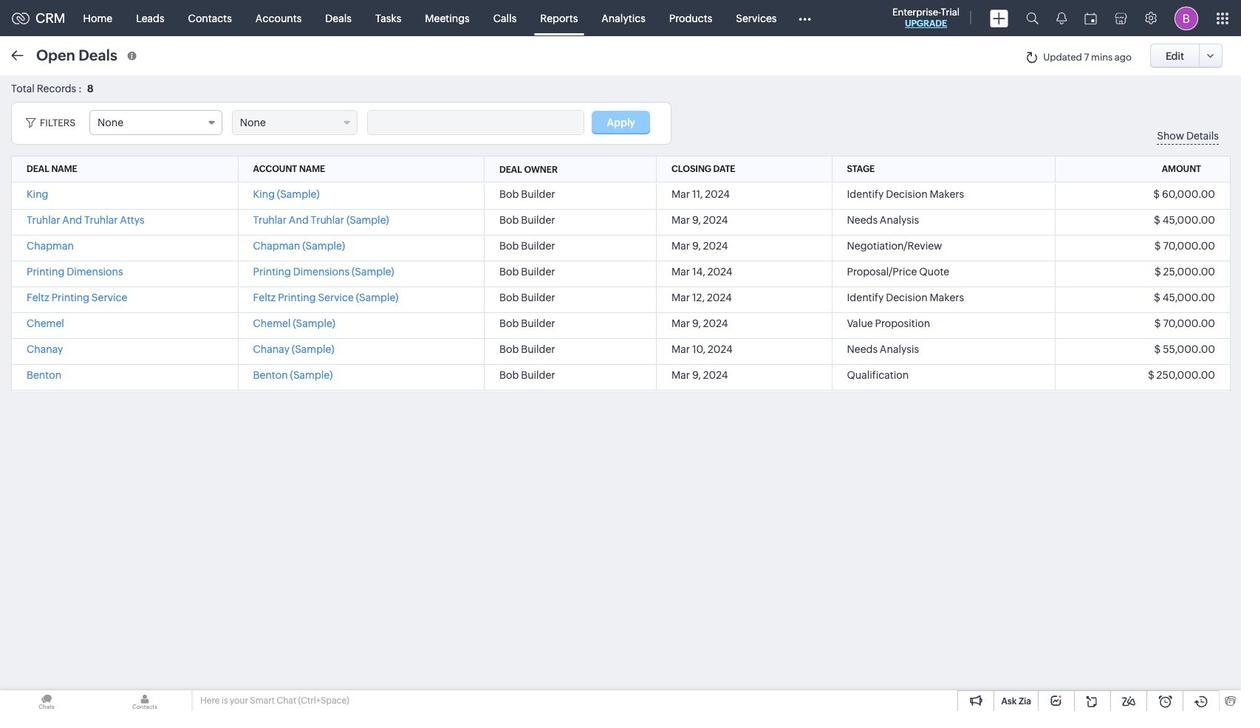 Task type: locate. For each thing, give the bounding box(es) containing it.
signals image
[[1056, 12, 1067, 24]]

signals element
[[1048, 0, 1076, 36]]

logo image
[[12, 12, 30, 24]]

contacts image
[[98, 691, 191, 711]]

None field
[[89, 110, 222, 135], [232, 110, 357, 135], [89, 110, 222, 135], [232, 110, 357, 135]]

None text field
[[368, 111, 583, 134]]

calendar image
[[1085, 12, 1097, 24]]



Task type: describe. For each thing, give the bounding box(es) containing it.
profile element
[[1166, 0, 1207, 36]]

chats image
[[0, 691, 93, 711]]

search image
[[1026, 12, 1039, 24]]

Other Modules field
[[789, 6, 820, 30]]

search element
[[1017, 0, 1048, 36]]

create menu image
[[990, 9, 1008, 27]]

create menu element
[[981, 0, 1017, 36]]

profile image
[[1175, 6, 1198, 30]]



Task type: vqa. For each thing, say whether or not it's contained in the screenshot.
second navigation from the top
no



